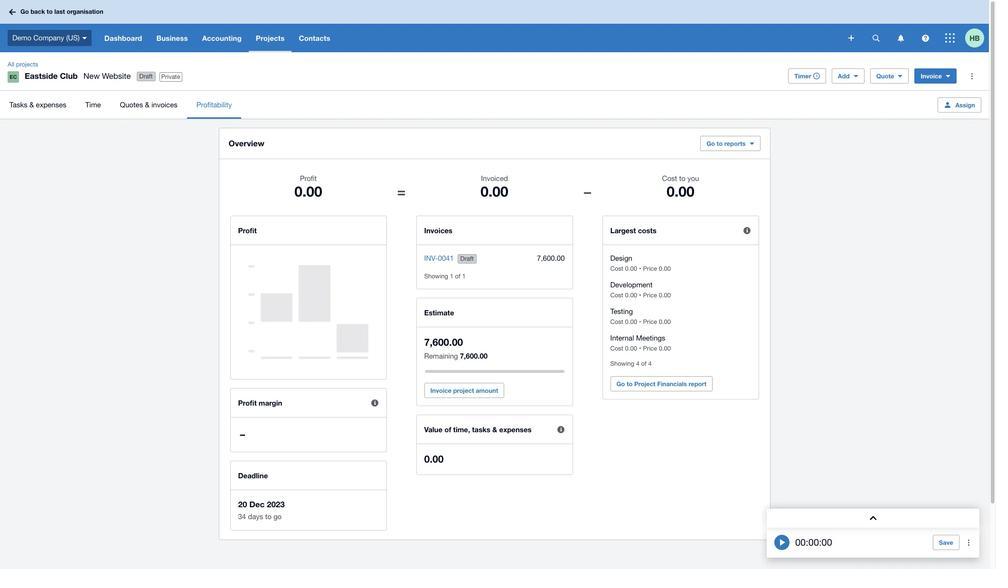 Task type: vqa. For each thing, say whether or not it's contained in the screenshot.
middle PROFIT
yes



Task type: describe. For each thing, give the bounding box(es) containing it.
showing 4 of 4
[[611, 360, 652, 367]]

1 1 from the left
[[450, 273, 454, 280]]

more info image for –
[[366, 393, 385, 412]]

of for 1
[[455, 273, 461, 280]]

• for development
[[639, 292, 642, 299]]

to for cost to you 0.00
[[680, 174, 686, 182]]

quote
[[877, 72, 895, 80]]

1 vertical spatial profit
[[238, 226, 257, 235]]

development
[[611, 281, 653, 289]]

1 4 from the left
[[636, 360, 640, 367]]

business button
[[149, 24, 195, 52]]

business
[[156, 34, 188, 42]]

private
[[161, 73, 180, 80]]

go
[[274, 513, 282, 521]]

−
[[584, 183, 592, 200]]

largest costs
[[611, 226, 657, 235]]

showing for showing 1 of 1
[[424, 273, 448, 280]]

quotes
[[120, 100, 143, 109]]

cost inside internal meetings cost 0.00 • price 0.00
[[611, 345, 624, 352]]

svg image up quote popup button
[[898, 34, 904, 42]]

inv-
[[424, 254, 438, 262]]

eastside
[[25, 71, 58, 81]]

website
[[102, 71, 131, 81]]

banner containing hb
[[0, 0, 990, 52]]

profitability
[[197, 100, 232, 109]]

invoiced
[[481, 174, 508, 182]]

invoice project amount button
[[424, 383, 505, 398]]

cost for development
[[611, 292, 624, 299]]

0 horizontal spatial svg image
[[849, 35, 855, 41]]

0 horizontal spatial expenses
[[36, 100, 66, 109]]

0 vertical spatial more options image
[[963, 67, 982, 86]]

price for testing
[[643, 318, 657, 325]]

dashboard link
[[97, 24, 149, 52]]

all projects
[[8, 61, 38, 68]]

days
[[248, 513, 263, 521]]

profit 0.00
[[295, 174, 322, 200]]

1 vertical spatial more options image
[[960, 533, 979, 552]]

& for tasks
[[29, 100, 34, 109]]

inv-0041 link
[[424, 254, 454, 262]]

• for design
[[639, 265, 642, 272]]

testing cost 0.00 • price 0.00
[[611, 307, 671, 325]]

contacts
[[299, 34, 330, 42]]

2 4 from the left
[[649, 360, 652, 367]]

2 vertical spatial 7,600.00
[[460, 352, 488, 360]]

design cost 0.00 • price 0.00
[[611, 254, 671, 272]]

=
[[397, 183, 406, 200]]

time link
[[76, 91, 110, 119]]

eastside club
[[25, 71, 78, 81]]

assign button
[[938, 97, 982, 112]]

report
[[689, 380, 707, 388]]

7,600.00 remaining 7,600.00
[[424, 336, 488, 360]]

timer
[[795, 72, 812, 80]]

go back to last organisation link
[[6, 3, 109, 20]]

remaining
[[424, 352, 458, 360]]

no profit information available image
[[248, 255, 369, 370]]

34
[[238, 513, 246, 521]]

invoice for invoice project amount
[[431, 387, 452, 394]]

tasks
[[472, 425, 491, 434]]

all
[[8, 61, 14, 68]]

value
[[424, 425, 443, 434]]

project
[[635, 380, 656, 388]]

go to reports
[[707, 140, 746, 147]]

deadline
[[238, 471, 268, 480]]

showing for showing 4 of 4
[[611, 360, 635, 367]]

design
[[611, 254, 633, 262]]

time,
[[453, 425, 470, 434]]

club
[[60, 71, 78, 81]]

internal
[[611, 334, 634, 342]]

overview
[[229, 138, 264, 148]]

7,600.00 for 7,600.00 remaining 7,600.00
[[424, 336, 463, 348]]

more info image for 0.00
[[552, 420, 571, 439]]

2023
[[267, 499, 285, 509]]

cost inside cost to you 0.00
[[662, 174, 678, 182]]

svg image left the hb
[[946, 33, 955, 43]]

invoiced 0.00
[[481, 174, 509, 200]]

value of time, tasks & expenses
[[424, 425, 532, 434]]

projects
[[256, 34, 285, 42]]

cost for design
[[611, 265, 624, 272]]

financials
[[658, 380, 687, 388]]

demo company (us)
[[12, 34, 80, 42]]

20
[[238, 499, 247, 509]]

save button
[[933, 535, 960, 550]]

estimate
[[424, 308, 454, 317]]

profitability link
[[187, 91, 242, 119]]

go for go back to last organisation
[[20, 8, 29, 15]]

svg image inside go back to last organisation link
[[9, 9, 16, 15]]

new website
[[83, 71, 131, 81]]

to for go to reports
[[717, 140, 723, 147]]

invoice button
[[915, 68, 957, 84]]

tasks & expenses
[[10, 100, 66, 109]]

amount
[[476, 387, 498, 394]]

add
[[838, 72, 850, 80]]

tasks & expenses link
[[0, 91, 76, 119]]

quote button
[[871, 68, 909, 84]]

timer button
[[789, 68, 827, 84]]

–
[[240, 428, 245, 440]]

demo company (us) button
[[0, 24, 97, 52]]



Task type: locate. For each thing, give the bounding box(es) containing it.
7,600.00 for 7,600.00
[[537, 254, 565, 262]]

0.00 inside cost to you 0.00
[[667, 183, 695, 200]]

profit margin
[[238, 399, 282, 407]]

price inside testing cost 0.00 • price 0.00
[[643, 318, 657, 325]]

draft left 'private'
[[139, 73, 153, 80]]

& for quotes
[[145, 100, 150, 109]]

of
[[455, 273, 461, 280], [642, 360, 647, 367], [445, 425, 452, 434]]

1 vertical spatial expenses
[[500, 425, 532, 434]]

quotes & invoices
[[120, 100, 178, 109]]

company
[[33, 34, 64, 42]]

save
[[940, 539, 954, 546]]

dashboard
[[104, 34, 142, 42]]

2 vertical spatial of
[[445, 425, 452, 434]]

2 • from the top
[[639, 292, 642, 299]]

svg image
[[873, 34, 880, 42], [849, 35, 855, 41]]

go left reports
[[707, 140, 715, 147]]

1 vertical spatial showing
[[611, 360, 635, 367]]

1 • from the top
[[639, 265, 642, 272]]

back
[[31, 8, 45, 15]]

• for testing
[[639, 318, 642, 325]]

you
[[688, 174, 699, 182]]

1 vertical spatial draft
[[461, 255, 474, 262]]

0 horizontal spatial go
[[20, 8, 29, 15]]

0 horizontal spatial &
[[29, 100, 34, 109]]

cost down "testing"
[[611, 318, 624, 325]]

assign
[[956, 101, 976, 109]]

0 horizontal spatial more info image
[[366, 393, 385, 412]]

demo
[[12, 34, 31, 42]]

svg image inside demo company (us) popup button
[[82, 37, 87, 39]]

4 price from the top
[[643, 345, 657, 352]]

price up the development cost 0.00 • price 0.00
[[643, 265, 657, 272]]

• up 'development'
[[639, 265, 642, 272]]

0 horizontal spatial of
[[445, 425, 452, 434]]

inv-0041
[[424, 254, 454, 262]]

4 up project
[[649, 360, 652, 367]]

go inside go back to last organisation link
[[20, 8, 29, 15]]

& right "tasks"
[[29, 100, 34, 109]]

2 price from the top
[[643, 292, 657, 299]]

projects
[[16, 61, 38, 68]]

cost inside design cost 0.00 • price 0.00
[[611, 265, 624, 272]]

project
[[453, 387, 474, 394]]

price down 'meetings'
[[643, 345, 657, 352]]

showing down 'inv-0041' link
[[424, 273, 448, 280]]

projects button
[[249, 24, 292, 52]]

organisation
[[67, 8, 103, 15]]

go down showing 4 of 4
[[617, 380, 625, 388]]

• inside internal meetings cost 0.00 • price 0.00
[[639, 345, 642, 352]]

• up 'meetings'
[[639, 318, 642, 325]]

to for go to project financials report
[[627, 380, 633, 388]]

showing 1 of 1
[[424, 273, 466, 280]]

all projects link
[[4, 60, 42, 69]]

00:00:00
[[796, 537, 833, 548]]

4 • from the top
[[639, 345, 642, 352]]

cost for testing
[[611, 318, 624, 325]]

0 vertical spatial draft
[[139, 73, 153, 80]]

7,600.00
[[537, 254, 565, 262], [424, 336, 463, 348], [460, 352, 488, 360]]

1 vertical spatial invoice
[[431, 387, 452, 394]]

to inside banner
[[47, 8, 53, 15]]

ec
[[10, 74, 17, 80]]

& right tasks
[[493, 425, 498, 434]]

2 vertical spatial go
[[617, 380, 625, 388]]

• down 'meetings'
[[639, 345, 642, 352]]

to inside button
[[627, 380, 633, 388]]

to left last
[[47, 8, 53, 15]]

to left go
[[265, 513, 272, 521]]

dec
[[249, 499, 265, 509]]

go inside popup button
[[707, 140, 715, 147]]

accounting
[[202, 34, 242, 42]]

0 vertical spatial expenses
[[36, 100, 66, 109]]

navigation
[[97, 24, 842, 52]]

svg image left back
[[9, 9, 16, 15]]

expenses down eastside club
[[36, 100, 66, 109]]

0 vertical spatial more info image
[[738, 221, 757, 240]]

price inside the development cost 0.00 • price 0.00
[[643, 292, 657, 299]]

1 vertical spatial of
[[642, 360, 647, 367]]

0041
[[438, 254, 454, 262]]

price inside internal meetings cost 0.00 • price 0.00
[[643, 345, 657, 352]]

profit for margin
[[238, 399, 257, 407]]

1 horizontal spatial showing
[[611, 360, 635, 367]]

1 vertical spatial go
[[707, 140, 715, 147]]

testing
[[611, 307, 633, 315]]

showing down internal
[[611, 360, 635, 367]]

invoice left project
[[431, 387, 452, 394]]

1 horizontal spatial invoice
[[921, 72, 942, 80]]

price for development
[[643, 292, 657, 299]]

expenses
[[36, 100, 66, 109], [500, 425, 532, 434]]

0 vertical spatial invoice
[[921, 72, 942, 80]]

go back to last organisation
[[20, 8, 103, 15]]

20 dec 2023 34 days to go
[[238, 499, 285, 521]]

meetings
[[636, 334, 666, 342]]

0 vertical spatial go
[[20, 8, 29, 15]]

go inside 'go to project financials report' button
[[617, 380, 625, 388]]

to inside popup button
[[717, 140, 723, 147]]

go for go to reports
[[707, 140, 715, 147]]

to
[[47, 8, 53, 15], [717, 140, 723, 147], [680, 174, 686, 182], [627, 380, 633, 388], [265, 513, 272, 521]]

of for 4
[[642, 360, 647, 367]]

1 vertical spatial 7,600.00
[[424, 336, 463, 348]]

cost left the you
[[662, 174, 678, 182]]

invoices
[[152, 100, 178, 109]]

0 horizontal spatial showing
[[424, 273, 448, 280]]

more options image up assign
[[963, 67, 982, 86]]

1 horizontal spatial of
[[455, 273, 461, 280]]

costs
[[638, 226, 657, 235]]

to left the you
[[680, 174, 686, 182]]

svg image up quote
[[873, 34, 880, 42]]

0 horizontal spatial 1
[[450, 273, 454, 280]]

to inside 20 dec 2023 34 days to go
[[265, 513, 272, 521]]

internal meetings cost 0.00 • price 0.00
[[611, 334, 671, 352]]

• inside testing cost 0.00 • price 0.00
[[639, 318, 642, 325]]

2 vertical spatial profit
[[238, 399, 257, 407]]

price inside design cost 0.00 • price 0.00
[[643, 265, 657, 272]]

go to reports button
[[701, 136, 761, 151]]

quotes & invoices link
[[110, 91, 187, 119]]

cost
[[662, 174, 678, 182], [611, 265, 624, 272], [611, 292, 624, 299], [611, 318, 624, 325], [611, 345, 624, 352]]

cost inside testing cost 0.00 • price 0.00
[[611, 318, 624, 325]]

more info image
[[738, 221, 757, 240], [366, 393, 385, 412], [552, 420, 571, 439]]

2 horizontal spatial go
[[707, 140, 715, 147]]

hb
[[970, 33, 980, 42]]

3 price from the top
[[643, 318, 657, 325]]

to left reports
[[717, 140, 723, 147]]

0 horizontal spatial 4
[[636, 360, 640, 367]]

3 • from the top
[[639, 318, 642, 325]]

1 horizontal spatial 4
[[649, 360, 652, 367]]

1
[[450, 273, 454, 280], [462, 273, 466, 280]]

go to project financials report button
[[611, 376, 713, 391]]

banner
[[0, 0, 990, 52]]

0 horizontal spatial invoice
[[431, 387, 452, 394]]

cost up "testing"
[[611, 292, 624, 299]]

svg image right (us)
[[82, 37, 87, 39]]

invoice up assign button
[[921, 72, 942, 80]]

• inside design cost 0.00 • price 0.00
[[639, 265, 642, 272]]

• inside the development cost 0.00 • price 0.00
[[639, 292, 642, 299]]

more options image right save
[[960, 533, 979, 552]]

time
[[85, 100, 101, 109]]

1 horizontal spatial go
[[617, 380, 625, 388]]

4
[[636, 360, 640, 367], [649, 360, 652, 367]]

invoice inside button
[[431, 387, 452, 394]]

& right quotes
[[145, 100, 150, 109]]

price down 'development'
[[643, 292, 657, 299]]

svg image
[[9, 9, 16, 15], [946, 33, 955, 43], [898, 34, 904, 42], [922, 34, 929, 42], [82, 37, 87, 39]]

profit for 0.00
[[300, 174, 317, 182]]

cost down internal
[[611, 345, 624, 352]]

0 vertical spatial profit
[[300, 174, 317, 182]]

go for go to project financials report
[[617, 380, 625, 388]]

0 vertical spatial 7,600.00
[[537, 254, 565, 262]]

to inside cost to you 0.00
[[680, 174, 686, 182]]

invoice project amount
[[431, 387, 498, 394]]

start timer image
[[775, 535, 790, 550]]

go left back
[[20, 8, 29, 15]]

price up 'meetings'
[[643, 318, 657, 325]]

1 horizontal spatial 1
[[462, 273, 466, 280]]

cost inside the development cost 0.00 • price 0.00
[[611, 292, 624, 299]]

1 price from the top
[[643, 265, 657, 272]]

cost to you 0.00
[[662, 174, 699, 200]]

price
[[643, 265, 657, 272], [643, 292, 657, 299], [643, 318, 657, 325], [643, 345, 657, 352]]

invoice for invoice
[[921, 72, 942, 80]]

svg image up the add popup button
[[849, 35, 855, 41]]

profit
[[300, 174, 317, 182], [238, 226, 257, 235], [238, 399, 257, 407]]

2 vertical spatial more info image
[[552, 420, 571, 439]]

0 horizontal spatial draft
[[139, 73, 153, 80]]

draft
[[139, 73, 153, 80], [461, 255, 474, 262]]

invoice
[[921, 72, 942, 80], [431, 387, 452, 394]]

2 horizontal spatial more info image
[[738, 221, 757, 240]]

2 horizontal spatial &
[[493, 425, 498, 434]]

margin
[[259, 399, 282, 407]]

1 horizontal spatial draft
[[461, 255, 474, 262]]

invoices
[[424, 226, 453, 235]]

(us)
[[66, 34, 80, 42]]

1 vertical spatial more info image
[[366, 393, 385, 412]]

hb button
[[966, 24, 990, 52]]

1 horizontal spatial expenses
[[500, 425, 532, 434]]

0 vertical spatial showing
[[424, 273, 448, 280]]

last
[[54, 8, 65, 15]]

1 horizontal spatial more info image
[[552, 420, 571, 439]]

1 horizontal spatial &
[[145, 100, 150, 109]]

expenses right tasks
[[500, 425, 532, 434]]

4 down internal meetings cost 0.00 • price 0.00
[[636, 360, 640, 367]]

1 horizontal spatial svg image
[[873, 34, 880, 42]]

add button
[[832, 68, 865, 84]]

navigation containing dashboard
[[97, 24, 842, 52]]

profit inside profit 0.00
[[300, 174, 317, 182]]

2 1 from the left
[[462, 273, 466, 280]]

reports
[[725, 140, 746, 147]]

invoice inside popup button
[[921, 72, 942, 80]]

cost down the design
[[611, 265, 624, 272]]

•
[[639, 265, 642, 272], [639, 292, 642, 299], [639, 318, 642, 325], [639, 345, 642, 352]]

to left project
[[627, 380, 633, 388]]

draft right 0041
[[461, 255, 474, 262]]

more options image
[[963, 67, 982, 86], [960, 533, 979, 552]]

largest
[[611, 226, 636, 235]]

2 horizontal spatial of
[[642, 360, 647, 367]]

• down 'development'
[[639, 292, 642, 299]]

price for design
[[643, 265, 657, 272]]

contacts button
[[292, 24, 338, 52]]

svg image up invoice popup button
[[922, 34, 929, 42]]

0 vertical spatial of
[[455, 273, 461, 280]]

tasks
[[10, 100, 27, 109]]



